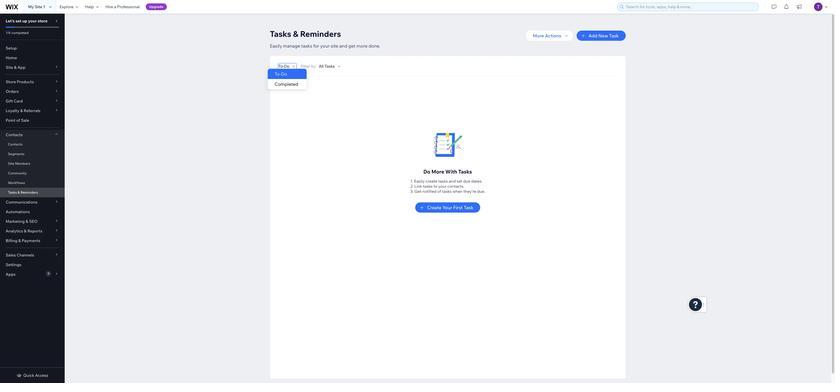 Task type: vqa. For each thing, say whether or not it's contained in the screenshot.
18 to the left
no



Task type: describe. For each thing, give the bounding box(es) containing it.
site & app
[[6, 65, 25, 70]]

store products button
[[0, 77, 65, 87]]

completed
[[275, 81, 298, 87]]

of inside "sidebar" element
[[16, 118, 20, 123]]

actions
[[545, 33, 562, 39]]

settings
[[6, 263, 21, 268]]

Search for tools, apps, help & more... field
[[625, 3, 757, 11]]

0 vertical spatial site
[[35, 4, 42, 9]]

my
[[28, 4, 34, 9]]

due
[[463, 179, 470, 184]]

to-do for to-do option
[[275, 71, 287, 77]]

first
[[453, 205, 463, 211]]

upgrade
[[149, 5, 163, 9]]

by:
[[311, 64, 317, 69]]

loyalty & referrals button
[[0, 106, 65, 116]]

analytics
[[6, 229, 23, 234]]

site
[[331, 43, 338, 49]]

quick access button
[[17, 374, 48, 379]]

& for the loyalty & referrals popup button
[[20, 108, 23, 114]]

& for site & app 'popup button' at top left
[[14, 65, 17, 70]]

done.
[[369, 43, 381, 49]]

do for to-do button
[[284, 64, 290, 69]]

site for site & app
[[6, 65, 13, 70]]

to-do option
[[268, 69, 307, 79]]

billing
[[6, 239, 17, 244]]

billing & payments button
[[0, 236, 65, 246]]

hire a professional
[[105, 4, 140, 9]]

loyalty & referrals
[[6, 108, 40, 114]]

create your first task
[[427, 205, 474, 211]]

orders button
[[0, 87, 65, 96]]

1. easily create tasks and set due dates. 2. link tasks to your contacts. 3. get notified of tasks when they're due.
[[411, 179, 485, 194]]

segments
[[8, 152, 24, 156]]

point
[[6, 118, 15, 123]]

community
[[8, 171, 27, 176]]

add new task button
[[577, 31, 626, 41]]

for
[[313, 43, 319, 49]]

home link
[[0, 53, 65, 63]]

sidebar element
[[0, 14, 65, 384]]

members
[[15, 162, 30, 166]]

1 inside "sidebar" element
[[48, 272, 49, 276]]

more actions
[[533, 33, 562, 39]]

& for tasks & reminders link
[[18, 191, 20, 195]]

analytics & reports
[[6, 229, 42, 234]]

help
[[85, 4, 94, 9]]

0 horizontal spatial more
[[432, 169, 444, 175]]

0 horizontal spatial easily
[[270, 43, 282, 49]]

workflows
[[8, 181, 25, 185]]

communications
[[6, 200, 37, 205]]

and inside 1. easily create tasks and set due dates. 2. link tasks to your contacts. 3. get notified of tasks when they're due.
[[449, 179, 456, 184]]

sale
[[21, 118, 29, 123]]

1/6 completed
[[6, 31, 29, 35]]

orders
[[6, 89, 19, 94]]

setup link
[[0, 43, 65, 53]]

contacts.
[[448, 184, 465, 189]]

setup
[[6, 46, 17, 51]]

completed
[[12, 31, 29, 35]]

tasks & reminders link
[[0, 188, 65, 198]]

gift card
[[6, 99, 23, 104]]

filter by:
[[301, 64, 317, 69]]

your inside 1. easily create tasks and set due dates. 2. link tasks to your contacts. 3. get notified of tasks when they're due.
[[438, 184, 447, 189]]

card
[[14, 99, 23, 104]]

referrals
[[24, 108, 40, 114]]

up
[[22, 18, 27, 24]]

point of sale
[[6, 118, 29, 123]]

notified
[[422, 189, 437, 194]]

create your first task button
[[415, 203, 480, 213]]

to-do for to-do button
[[279, 64, 290, 69]]

3.
[[411, 189, 414, 194]]

link
[[415, 184, 422, 189]]

explore
[[60, 4, 73, 9]]

settings link
[[0, 260, 65, 270]]

store products
[[6, 79, 34, 85]]

due.
[[477, 189, 485, 194]]

0 vertical spatial task
[[609, 33, 619, 39]]

contacts for contacts link at the top left
[[8, 142, 23, 147]]

& for the "billing & payments" dropdown button
[[18, 239, 21, 244]]

site & app button
[[0, 63, 65, 72]]

sales
[[6, 253, 16, 258]]

to-do button
[[279, 64, 296, 69]]

1 vertical spatial task
[[464, 205, 474, 211]]

2.
[[411, 184, 414, 189]]

to
[[434, 184, 438, 189]]

1/6
[[6, 31, 11, 35]]

more actions button
[[526, 31, 573, 41]]

tasks left for on the left of the page
[[301, 43, 312, 49]]

all tasks button
[[319, 64, 342, 69]]

let's
[[6, 18, 15, 24]]

more inside button
[[533, 33, 544, 39]]

& for marketing & seo popup button at the bottom of the page
[[26, 219, 28, 224]]

quick access
[[23, 374, 48, 379]]

automations link
[[0, 207, 65, 217]]

reports
[[27, 229, 42, 234]]

channels
[[17, 253, 34, 258]]



Task type: locate. For each thing, give the bounding box(es) containing it.
add new task
[[589, 33, 619, 39]]

2 horizontal spatial your
[[438, 184, 447, 189]]

1 horizontal spatial 1
[[48, 272, 49, 276]]

& up manage
[[293, 29, 298, 39]]

let's set up your store
[[6, 18, 47, 24]]

easily inside 1. easily create tasks and set due dates. 2. link tasks to your contacts. 3. get notified of tasks when they're due.
[[414, 179, 425, 184]]

0 vertical spatial tasks & reminders
[[270, 29, 341, 39]]

1
[[43, 4, 45, 9], [48, 272, 49, 276]]

community link
[[0, 169, 65, 178]]

upgrade button
[[146, 3, 167, 10]]

do more with tasks
[[424, 169, 472, 175]]

of left sale
[[16, 118, 20, 123]]

do inside option
[[281, 71, 287, 77]]

0 horizontal spatial 1
[[43, 4, 45, 9]]

to- inside option
[[275, 71, 281, 77]]

tasks left to
[[423, 184, 433, 189]]

contacts link
[[0, 140, 65, 150]]

1 horizontal spatial your
[[320, 43, 330, 49]]

your right up on the left top of page
[[28, 18, 37, 24]]

& left 'reports'
[[24, 229, 27, 234]]

more
[[357, 43, 368, 49]]

0 horizontal spatial tasks & reminders
[[8, 191, 38, 195]]

0 vertical spatial do
[[284, 64, 290, 69]]

store
[[6, 79, 16, 85]]

app
[[18, 65, 25, 70]]

all
[[319, 64, 324, 69]]

list box containing to-do
[[268, 69, 307, 89]]

& for the analytics & reports dropdown button
[[24, 229, 27, 234]]

gift
[[6, 99, 13, 104]]

site down home
[[6, 65, 13, 70]]

0 vertical spatial to-do
[[279, 64, 290, 69]]

list box
[[268, 69, 307, 89]]

0 vertical spatial more
[[533, 33, 544, 39]]

more left actions
[[533, 33, 544, 39]]

easily
[[270, 43, 282, 49], [414, 179, 425, 184]]

0 vertical spatial to-
[[279, 64, 284, 69]]

access
[[35, 374, 48, 379]]

do for to-do option
[[281, 71, 287, 77]]

tasks right to
[[438, 179, 448, 184]]

1 vertical spatial do
[[281, 71, 287, 77]]

1 vertical spatial to-do
[[275, 71, 287, 77]]

1 vertical spatial tasks & reminders
[[8, 191, 38, 195]]

filter
[[301, 64, 310, 69]]

your right for on the left of the page
[[320, 43, 330, 49]]

to-do inside to-do option
[[275, 71, 287, 77]]

1 horizontal spatial and
[[449, 179, 456, 184]]

my site 1
[[28, 4, 45, 9]]

set left up on the left top of page
[[16, 18, 21, 24]]

&
[[293, 29, 298, 39], [14, 65, 17, 70], [20, 108, 23, 114], [18, 191, 20, 195], [26, 219, 28, 224], [24, 229, 27, 234], [18, 239, 21, 244]]

reminders
[[300, 29, 341, 39], [21, 191, 38, 195]]

tasks & reminders up for on the left of the page
[[270, 29, 341, 39]]

tasks down workflows
[[8, 191, 17, 195]]

1 down settings link
[[48, 272, 49, 276]]

add
[[589, 33, 598, 39]]

tasks & reminders up communications
[[8, 191, 38, 195]]

hire a professional link
[[102, 0, 143, 14]]

site inside 'popup button'
[[6, 65, 13, 70]]

get
[[415, 189, 422, 194]]

1 horizontal spatial set
[[457, 179, 462, 184]]

billing & payments
[[6, 239, 40, 244]]

sales channels
[[6, 253, 34, 258]]

0 vertical spatial set
[[16, 18, 21, 24]]

0 vertical spatial of
[[16, 118, 20, 123]]

marketing & seo button
[[0, 217, 65, 227]]

loyalty
[[6, 108, 19, 114]]

0 horizontal spatial reminders
[[21, 191, 38, 195]]

1 vertical spatial contacts
[[8, 142, 23, 147]]

& left seo
[[26, 219, 28, 224]]

site down segments
[[8, 162, 14, 166]]

to- up completed
[[279, 64, 284, 69]]

hire
[[105, 4, 113, 9]]

tasks left when
[[442, 189, 452, 194]]

tasks inside "sidebar" element
[[8, 191, 17, 195]]

site right my
[[35, 4, 42, 9]]

apps
[[6, 272, 16, 278]]

workflows link
[[0, 178, 65, 188]]

2 vertical spatial your
[[438, 184, 447, 189]]

1 vertical spatial more
[[432, 169, 444, 175]]

1.
[[411, 179, 413, 184]]

to- for to-do button
[[279, 64, 284, 69]]

to- down to-do button
[[275, 71, 281, 77]]

to-do up completed
[[279, 64, 290, 69]]

quick
[[23, 374, 34, 379]]

set left the due
[[457, 179, 462, 184]]

create
[[426, 179, 438, 184]]

0 horizontal spatial your
[[28, 18, 37, 24]]

dates.
[[471, 179, 483, 184]]

1 vertical spatial 1
[[48, 272, 49, 276]]

1 horizontal spatial task
[[609, 33, 619, 39]]

contacts for contacts dropdown button
[[6, 133, 23, 138]]

contacts down point of sale
[[6, 133, 23, 138]]

gift card button
[[0, 96, 65, 106]]

store
[[38, 18, 47, 24]]

1 vertical spatial site
[[6, 65, 13, 70]]

more up the create
[[432, 169, 444, 175]]

with
[[446, 169, 457, 175]]

tasks up manage
[[270, 29, 291, 39]]

your
[[443, 205, 452, 211]]

site members link
[[0, 159, 65, 169]]

1 vertical spatial reminders
[[21, 191, 38, 195]]

& inside 'popup button'
[[14, 65, 17, 70]]

more
[[533, 33, 544, 39], [432, 169, 444, 175]]

2 vertical spatial do
[[424, 169, 431, 175]]

task right the new
[[609, 33, 619, 39]]

set inside "sidebar" element
[[16, 18, 21, 24]]

1 horizontal spatial more
[[533, 33, 544, 39]]

1 vertical spatial set
[[457, 179, 462, 184]]

set inside 1. easily create tasks and set due dates. 2. link tasks to your contacts. 3. get notified of tasks when they're due.
[[457, 179, 462, 184]]

1 right my
[[43, 4, 45, 9]]

your right to
[[438, 184, 447, 189]]

1 horizontal spatial reminders
[[300, 29, 341, 39]]

1 horizontal spatial easily
[[414, 179, 425, 184]]

easily right the 1.
[[414, 179, 425, 184]]

of
[[16, 118, 20, 123], [438, 189, 441, 194]]

0 horizontal spatial set
[[16, 18, 21, 24]]

0 vertical spatial and
[[339, 43, 347, 49]]

1 vertical spatial to-
[[275, 71, 281, 77]]

reminders inside "sidebar" element
[[21, 191, 38, 195]]

0 vertical spatial contacts
[[6, 133, 23, 138]]

1 horizontal spatial tasks & reminders
[[270, 29, 341, 39]]

contacts up segments
[[8, 142, 23, 147]]

tasks right all at left
[[325, 64, 335, 69]]

1 vertical spatial easily
[[414, 179, 425, 184]]

contacts inside dropdown button
[[6, 133, 23, 138]]

site for site members
[[8, 162, 14, 166]]

1 vertical spatial and
[[449, 179, 456, 184]]

to-
[[279, 64, 284, 69], [275, 71, 281, 77]]

sales channels button
[[0, 251, 65, 260]]

& right loyalty
[[20, 108, 23, 114]]

all tasks
[[319, 64, 335, 69]]

they're
[[464, 189, 476, 194]]

of inside 1. easily create tasks and set due dates. 2. link tasks to your contacts. 3. get notified of tasks when they're due.
[[438, 189, 441, 194]]

0 vertical spatial your
[[28, 18, 37, 24]]

tasks up the due
[[458, 169, 472, 175]]

1 vertical spatial your
[[320, 43, 330, 49]]

and left get
[[339, 43, 347, 49]]

0 horizontal spatial and
[[339, 43, 347, 49]]

0 vertical spatial 1
[[43, 4, 45, 9]]

to- for to-do option
[[275, 71, 281, 77]]

to-do down to-do button
[[275, 71, 287, 77]]

task right first
[[464, 205, 474, 211]]

automations
[[6, 210, 30, 215]]

1 vertical spatial of
[[438, 189, 441, 194]]

payments
[[22, 239, 40, 244]]

& down workflows
[[18, 191, 20, 195]]

seo
[[29, 219, 37, 224]]

tasks
[[301, 43, 312, 49], [438, 179, 448, 184], [423, 184, 433, 189], [442, 189, 452, 194]]

0 vertical spatial reminders
[[300, 29, 341, 39]]

tasks & reminders inside tasks & reminders link
[[8, 191, 38, 195]]

contacts button
[[0, 130, 65, 140]]

& left app
[[14, 65, 17, 70]]

a
[[114, 4, 116, 9]]

0 vertical spatial easily
[[270, 43, 282, 49]]

analytics & reports button
[[0, 227, 65, 236]]

0 horizontal spatial task
[[464, 205, 474, 211]]

get
[[348, 43, 356, 49]]

site members
[[8, 162, 30, 166]]

do down to-do button
[[281, 71, 287, 77]]

and down with
[[449, 179, 456, 184]]

professional
[[117, 4, 140, 9]]

manage
[[283, 43, 300, 49]]

help button
[[82, 0, 102, 14]]

do up completed
[[284, 64, 290, 69]]

do up the create
[[424, 169, 431, 175]]

marketing & seo
[[6, 219, 37, 224]]

communications button
[[0, 198, 65, 207]]

segments link
[[0, 150, 65, 159]]

2 vertical spatial site
[[8, 162, 14, 166]]

products
[[17, 79, 34, 85]]

your inside "sidebar" element
[[28, 18, 37, 24]]

easily left manage
[[270, 43, 282, 49]]

1 horizontal spatial of
[[438, 189, 441, 194]]

0 horizontal spatial of
[[16, 118, 20, 123]]

task
[[609, 33, 619, 39], [464, 205, 474, 211]]

& right billing
[[18, 239, 21, 244]]

home
[[6, 55, 17, 60]]

of right to
[[438, 189, 441, 194]]

reminders up for on the left of the page
[[300, 29, 341, 39]]

create
[[427, 205, 442, 211]]

reminders down workflows link
[[21, 191, 38, 195]]

tasks
[[270, 29, 291, 39], [325, 64, 335, 69], [458, 169, 472, 175], [8, 191, 17, 195]]



